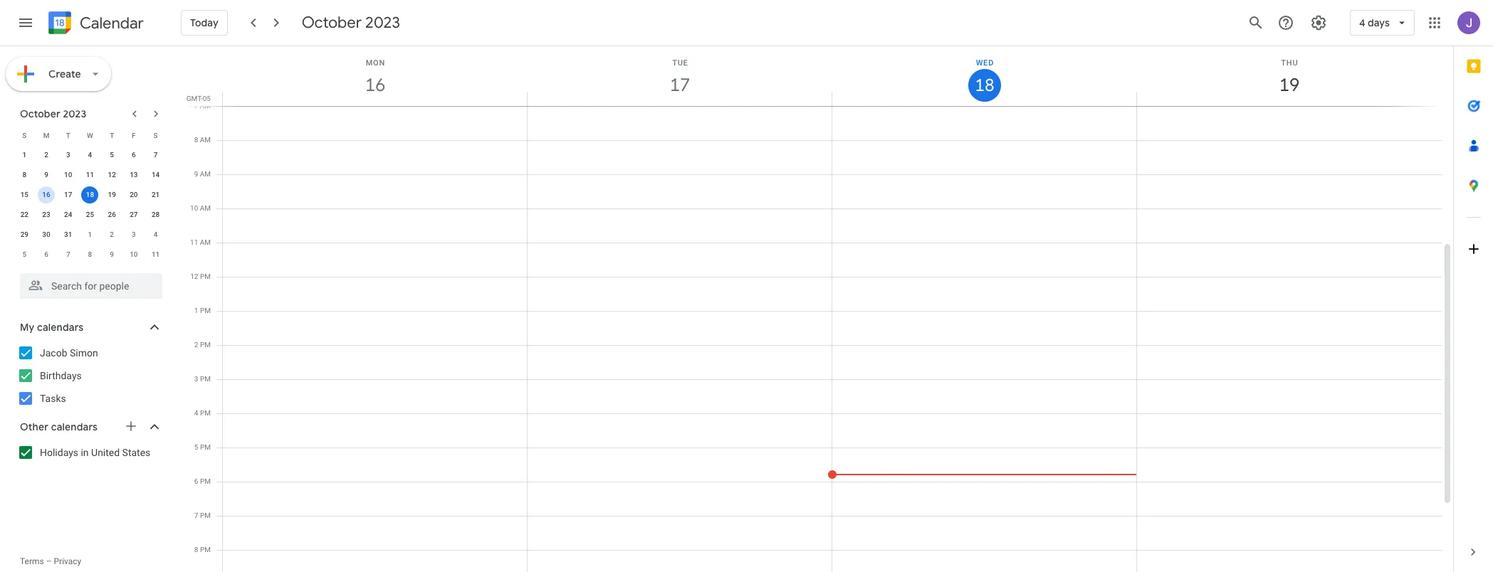 Task type: describe. For each thing, give the bounding box(es) containing it.
thu 19
[[1279, 58, 1299, 97]]

4 for november 4 element at the top left
[[154, 231, 158, 239]]

privacy link
[[54, 557, 81, 567]]

my
[[20, 321, 34, 334]]

jacob
[[40, 348, 67, 359]]

november 7 element
[[60, 246, 77, 264]]

row containing 5
[[14, 245, 167, 265]]

settings menu image
[[1311, 14, 1328, 31]]

1 vertical spatial 2023
[[63, 108, 86, 120]]

birthdays
[[40, 370, 82, 382]]

terms – privacy
[[20, 557, 81, 567]]

united
[[91, 447, 120, 459]]

pm for 1 pm
[[200, 307, 211, 315]]

22 element
[[16, 207, 33, 224]]

5 pm
[[194, 444, 211, 452]]

10 for 10 am
[[190, 204, 198, 212]]

18 cell
[[79, 185, 101, 205]]

6 for november 6 element
[[44, 251, 48, 259]]

w
[[87, 131, 93, 139]]

row containing s
[[14, 125, 167, 145]]

31 element
[[60, 227, 77, 244]]

19 column header
[[1137, 46, 1442, 106]]

8 for 8 pm
[[194, 546, 198, 554]]

26 element
[[103, 207, 120, 224]]

my calendars list
[[3, 342, 177, 410]]

7 for november 7 "element"
[[66, 251, 70, 259]]

15 element
[[16, 187, 33, 204]]

my calendars button
[[3, 316, 177, 339]]

2 pm
[[194, 341, 211, 349]]

f
[[132, 131, 136, 139]]

11 for 11 element
[[86, 171, 94, 179]]

1 for november 1 element
[[88, 231, 92, 239]]

10 am
[[190, 204, 211, 212]]

11 for 11 am
[[190, 239, 198, 246]]

21 element
[[147, 187, 164, 204]]

4 for 4 days
[[1360, 16, 1366, 29]]

7 for 7 am
[[194, 102, 198, 110]]

24
[[64, 211, 72, 219]]

2 s from the left
[[154, 131, 158, 139]]

3 for november 3 element
[[132, 231, 136, 239]]

pm for 5 pm
[[200, 444, 211, 452]]

5 for november 5 element
[[22, 251, 26, 259]]

8 pm
[[194, 546, 211, 554]]

1 for 1 pm
[[194, 307, 198, 315]]

states
[[122, 447, 151, 459]]

17 inside 17 column header
[[669, 73, 689, 97]]

other calendars button
[[3, 416, 177, 439]]

row containing 8
[[14, 165, 167, 185]]

6 for 6 pm
[[194, 478, 198, 486]]

13
[[130, 171, 138, 179]]

7 pm
[[194, 512, 211, 520]]

0 vertical spatial 5
[[110, 151, 114, 159]]

25 element
[[82, 207, 99, 224]]

pm for 12 pm
[[200, 273, 211, 281]]

30 element
[[38, 227, 55, 244]]

mon 16
[[364, 58, 385, 97]]

terms
[[20, 557, 44, 567]]

november 5 element
[[16, 246, 33, 264]]

18 inside cell
[[86, 191, 94, 199]]

grid containing 16
[[182, 46, 1454, 573]]

7 up the 14
[[154, 151, 158, 159]]

13 element
[[125, 167, 142, 184]]

1 horizontal spatial october
[[302, 13, 362, 33]]

wed 18
[[974, 58, 994, 97]]

2 for november 2 element
[[110, 231, 114, 239]]

november 9 element
[[103, 246, 120, 264]]

gmt-
[[186, 95, 203, 103]]

8 up 15
[[22, 171, 26, 179]]

29
[[20, 231, 29, 239]]

14
[[152, 171, 160, 179]]

8 am
[[194, 136, 211, 144]]

1 pm
[[194, 307, 211, 315]]

m
[[43, 131, 49, 139]]

pm for 2 pm
[[200, 341, 211, 349]]

0 vertical spatial october 2023
[[302, 13, 400, 33]]

in
[[81, 447, 89, 459]]

0 horizontal spatial 2
[[44, 151, 48, 159]]

row containing 15
[[14, 185, 167, 205]]

15
[[20, 191, 29, 199]]

12 pm
[[190, 273, 211, 281]]

november 8 element
[[82, 246, 99, 264]]

other calendars
[[20, 421, 98, 434]]

1 t from the left
[[66, 131, 70, 139]]

16 inside mon 16
[[364, 73, 385, 97]]

pm for 7 pm
[[200, 512, 211, 520]]

am for 10 am
[[200, 204, 211, 212]]

28 element
[[147, 207, 164, 224]]

12 for 12
[[108, 171, 116, 179]]

privacy
[[54, 557, 81, 567]]

holidays in united states
[[40, 447, 151, 459]]

tue
[[673, 58, 689, 68]]

12 for 12 pm
[[190, 273, 198, 281]]

21
[[152, 191, 160, 199]]

terms link
[[20, 557, 44, 567]]

8 for november 8 element
[[88, 251, 92, 259]]

other
[[20, 421, 49, 434]]

calendars for my calendars
[[37, 321, 84, 334]]

17 link
[[664, 69, 697, 102]]

7 for 7 pm
[[194, 512, 198, 520]]

–
[[46, 557, 52, 567]]

20
[[130, 191, 138, 199]]

calendar heading
[[77, 13, 144, 33]]

05
[[203, 95, 211, 103]]

16 cell
[[35, 185, 57, 205]]

10 for "november 10" element
[[130, 251, 138, 259]]

24 element
[[60, 207, 77, 224]]

19 link
[[1274, 69, 1306, 102]]



Task type: locate. For each thing, give the bounding box(es) containing it.
16 element
[[38, 187, 55, 204]]

1 vertical spatial 18
[[86, 191, 94, 199]]

11 up 18, today element
[[86, 171, 94, 179]]

1 vertical spatial 3
[[132, 231, 136, 239]]

9 inside "element"
[[110, 251, 114, 259]]

2 horizontal spatial 2
[[194, 341, 198, 349]]

12
[[108, 171, 116, 179], [190, 273, 198, 281]]

1 horizontal spatial 2023
[[365, 13, 400, 33]]

18 down 11 element
[[86, 191, 94, 199]]

0 horizontal spatial october
[[20, 108, 60, 120]]

1 vertical spatial 19
[[108, 191, 116, 199]]

7
[[194, 102, 198, 110], [154, 151, 158, 159], [66, 251, 70, 259], [194, 512, 198, 520]]

add other calendars image
[[124, 420, 138, 434]]

pm for 6 pm
[[200, 478, 211, 486]]

2 vertical spatial 6
[[194, 478, 198, 486]]

october 2023 grid
[[14, 125, 167, 265]]

1 vertical spatial 17
[[64, 191, 72, 199]]

11 down 10 am
[[190, 239, 198, 246]]

9 pm from the top
[[200, 546, 211, 554]]

6 pm from the top
[[200, 444, 211, 452]]

3
[[66, 151, 70, 159], [132, 231, 136, 239], [194, 375, 198, 383]]

31
[[64, 231, 72, 239]]

11 element
[[82, 167, 99, 184]]

0 horizontal spatial 11
[[86, 171, 94, 179]]

1 horizontal spatial 3
[[132, 231, 136, 239]]

2 vertical spatial 11
[[152, 251, 160, 259]]

7 down 31 element
[[66, 251, 70, 259]]

2 vertical spatial 1
[[194, 307, 198, 315]]

row containing 22
[[14, 205, 167, 225]]

0 vertical spatial 2023
[[365, 13, 400, 33]]

calendar
[[80, 13, 144, 33]]

8 down 7 pm
[[194, 546, 198, 554]]

1 horizontal spatial 16
[[364, 73, 385, 97]]

0 vertical spatial 2
[[44, 151, 48, 159]]

1 vertical spatial 10
[[190, 204, 198, 212]]

1 horizontal spatial 19
[[1279, 73, 1299, 97]]

16 down mon
[[364, 73, 385, 97]]

5 down 29 element
[[22, 251, 26, 259]]

holidays
[[40, 447, 78, 459]]

0 vertical spatial 10
[[64, 171, 72, 179]]

am for 8 am
[[200, 136, 211, 144]]

4 up 5 pm
[[194, 410, 198, 417]]

2023 up mon
[[365, 13, 400, 33]]

row up november 8 element
[[14, 225, 167, 245]]

am down 7 am
[[200, 136, 211, 144]]

16
[[364, 73, 385, 97], [42, 191, 50, 199]]

0 horizontal spatial 2023
[[63, 108, 86, 120]]

4 am from the top
[[200, 204, 211, 212]]

4 pm from the top
[[200, 375, 211, 383]]

5 pm from the top
[[200, 410, 211, 417]]

tab list
[[1454, 46, 1494, 533]]

30
[[42, 231, 50, 239]]

2
[[44, 151, 48, 159], [110, 231, 114, 239], [194, 341, 198, 349]]

november 2 element
[[103, 227, 120, 244]]

2023 down create
[[63, 108, 86, 120]]

5 for 5 pm
[[194, 444, 198, 452]]

pm up 8 pm
[[200, 512, 211, 520]]

0 vertical spatial 12
[[108, 171, 116, 179]]

2 vertical spatial 2
[[194, 341, 198, 349]]

5 am from the top
[[200, 239, 211, 246]]

17 inside 17 element
[[64, 191, 72, 199]]

calendars inside dropdown button
[[37, 321, 84, 334]]

20 element
[[125, 187, 142, 204]]

october up 16 "column header"
[[302, 13, 362, 33]]

pm for 3 pm
[[200, 375, 211, 383]]

pm up 6 pm
[[200, 444, 211, 452]]

1 vertical spatial 16
[[42, 191, 50, 199]]

0 vertical spatial 17
[[669, 73, 689, 97]]

6 row from the top
[[14, 225, 167, 245]]

1 vertical spatial october 2023
[[20, 108, 86, 120]]

row containing 29
[[14, 225, 167, 245]]

4 left days
[[1360, 16, 1366, 29]]

calendars for other calendars
[[51, 421, 98, 434]]

october up m
[[20, 108, 60, 120]]

2 am from the top
[[200, 136, 211, 144]]

1
[[22, 151, 26, 159], [88, 231, 92, 239], [194, 307, 198, 315]]

my calendars
[[20, 321, 84, 334]]

november 4 element
[[147, 227, 164, 244]]

5 up 12 element
[[110, 151, 114, 159]]

10
[[64, 171, 72, 179], [190, 204, 198, 212], [130, 251, 138, 259]]

tasks
[[40, 393, 66, 405]]

12 down 11 am
[[190, 273, 198, 281]]

2 up 3 pm
[[194, 341, 198, 349]]

0 vertical spatial 11
[[86, 171, 94, 179]]

t left w
[[66, 131, 70, 139]]

4 for 4 pm
[[194, 410, 198, 417]]

25
[[86, 211, 94, 219]]

28
[[152, 211, 160, 219]]

7 inside "element"
[[66, 251, 70, 259]]

4
[[1360, 16, 1366, 29], [88, 151, 92, 159], [154, 231, 158, 239], [194, 410, 198, 417]]

1 up 15
[[22, 151, 26, 159]]

7 pm from the top
[[200, 478, 211, 486]]

19 element
[[103, 187, 120, 204]]

19
[[1279, 73, 1299, 97], [108, 191, 116, 199]]

0 vertical spatial 19
[[1279, 73, 1299, 97]]

3 pm
[[194, 375, 211, 383]]

row up 25
[[14, 185, 167, 205]]

1 horizontal spatial 18
[[974, 74, 994, 97]]

12 inside row
[[108, 171, 116, 179]]

Search for people text field
[[28, 274, 154, 299]]

19 down 12 element
[[108, 191, 116, 199]]

6
[[132, 151, 136, 159], [44, 251, 48, 259], [194, 478, 198, 486]]

29 element
[[16, 227, 33, 244]]

am for 7 am
[[200, 102, 211, 110]]

pm down 5 pm
[[200, 478, 211, 486]]

pm up "4 pm"
[[200, 375, 211, 383]]

14 element
[[147, 167, 164, 184]]

1 horizontal spatial 2
[[110, 231, 114, 239]]

9 down november 2 element
[[110, 251, 114, 259]]

days
[[1368, 16, 1390, 29]]

4 pm
[[194, 410, 211, 417]]

simon
[[70, 348, 98, 359]]

0 horizontal spatial 3
[[66, 151, 70, 159]]

1 am from the top
[[200, 102, 211, 110]]

16 up 23
[[42, 191, 50, 199]]

6 down 30 element
[[44, 251, 48, 259]]

4 inside grid
[[194, 410, 198, 417]]

wed
[[976, 58, 994, 68]]

0 horizontal spatial 16
[[42, 191, 50, 199]]

2 t from the left
[[110, 131, 114, 139]]

calendars up in
[[51, 421, 98, 434]]

1 s from the left
[[22, 131, 27, 139]]

s
[[22, 131, 27, 139], [154, 131, 158, 139]]

17 down tue
[[669, 73, 689, 97]]

9 for 9 am
[[194, 170, 198, 178]]

17 column header
[[527, 46, 833, 106]]

today button
[[181, 6, 228, 40]]

3 up the 10 element
[[66, 151, 70, 159]]

row down 18, today element
[[14, 205, 167, 225]]

26
[[108, 211, 116, 219]]

6 down 5 pm
[[194, 478, 198, 486]]

november 1 element
[[82, 227, 99, 244]]

0 horizontal spatial october 2023
[[20, 108, 86, 120]]

grid
[[182, 46, 1454, 573]]

11 inside grid
[[190, 239, 198, 246]]

pm up 3 pm
[[200, 341, 211, 349]]

27
[[130, 211, 138, 219]]

0 horizontal spatial 6
[[44, 251, 48, 259]]

8 for 8 am
[[194, 136, 198, 144]]

main drawer image
[[17, 14, 34, 31]]

3 row from the top
[[14, 165, 167, 185]]

0 vertical spatial october
[[302, 13, 362, 33]]

2023
[[365, 13, 400, 33], [63, 108, 86, 120]]

thu
[[1282, 58, 1299, 68]]

2 horizontal spatial 5
[[194, 444, 198, 452]]

row down w
[[14, 145, 167, 165]]

am down 9 am on the left top of the page
[[200, 204, 211, 212]]

calendars
[[37, 321, 84, 334], [51, 421, 98, 434]]

0 vertical spatial 1
[[22, 151, 26, 159]]

2 down m
[[44, 151, 48, 159]]

16 inside cell
[[42, 191, 50, 199]]

create button
[[6, 57, 111, 91]]

3 down 27 element
[[132, 231, 136, 239]]

1 horizontal spatial 1
[[88, 231, 92, 239]]

2 horizontal spatial 3
[[194, 375, 198, 383]]

7 up 8 pm
[[194, 512, 198, 520]]

1 horizontal spatial s
[[154, 131, 158, 139]]

23
[[42, 211, 50, 219]]

1 vertical spatial 5
[[22, 251, 26, 259]]

1 horizontal spatial 17
[[669, 73, 689, 97]]

19 down thu
[[1279, 73, 1299, 97]]

0 horizontal spatial 19
[[108, 191, 116, 199]]

16 link
[[359, 69, 392, 102]]

2 down 26 element
[[110, 231, 114, 239]]

9
[[194, 170, 198, 178], [44, 171, 48, 179], [110, 251, 114, 259]]

1 vertical spatial 6
[[44, 251, 48, 259]]

5
[[110, 151, 114, 159], [22, 251, 26, 259], [194, 444, 198, 452]]

pm down 7 pm
[[200, 546, 211, 554]]

row containing 1
[[14, 145, 167, 165]]

22
[[20, 211, 29, 219]]

8 down november 1 element
[[88, 251, 92, 259]]

am up 8 am at left
[[200, 102, 211, 110]]

0 horizontal spatial 10
[[64, 171, 72, 179]]

0 horizontal spatial 9
[[44, 171, 48, 179]]

row up 11 element
[[14, 125, 167, 145]]

2 vertical spatial 10
[[130, 251, 138, 259]]

12 up 19 element
[[108, 171, 116, 179]]

november 6 element
[[38, 246, 55, 264]]

0 horizontal spatial s
[[22, 131, 27, 139]]

3 pm from the top
[[200, 341, 211, 349]]

am
[[200, 102, 211, 110], [200, 136, 211, 144], [200, 170, 211, 178], [200, 204, 211, 212], [200, 239, 211, 246]]

0 vertical spatial 16
[[364, 73, 385, 97]]

6 down f
[[132, 151, 136, 159]]

6 inside november 6 element
[[44, 251, 48, 259]]

18 column header
[[832, 46, 1138, 106]]

1 vertical spatial 1
[[88, 231, 92, 239]]

1 horizontal spatial 11
[[152, 251, 160, 259]]

18
[[974, 74, 994, 97], [86, 191, 94, 199]]

27 element
[[125, 207, 142, 224]]

10 down november 3 element
[[130, 251, 138, 259]]

2 vertical spatial 5
[[194, 444, 198, 452]]

10 element
[[60, 167, 77, 184]]

pm
[[200, 273, 211, 281], [200, 307, 211, 315], [200, 341, 211, 349], [200, 375, 211, 383], [200, 410, 211, 417], [200, 444, 211, 452], [200, 478, 211, 486], [200, 512, 211, 520], [200, 546, 211, 554]]

1 horizontal spatial 12
[[190, 273, 198, 281]]

0 horizontal spatial 18
[[86, 191, 94, 199]]

pm for 4 pm
[[200, 410, 211, 417]]

2 row from the top
[[14, 145, 167, 165]]

4 days button
[[1350, 6, 1415, 40]]

9 for november 9 "element"
[[110, 251, 114, 259]]

october 2023 up mon
[[302, 13, 400, 33]]

s right f
[[154, 131, 158, 139]]

1 horizontal spatial 6
[[132, 151, 136, 159]]

4 down 28 element
[[154, 231, 158, 239]]

18 link
[[969, 69, 1001, 102]]

18 inside wed 18
[[974, 74, 994, 97]]

october
[[302, 13, 362, 33], [20, 108, 60, 120]]

0 horizontal spatial t
[[66, 131, 70, 139]]

1 vertical spatial 2
[[110, 231, 114, 239]]

10 for the 10 element
[[64, 171, 72, 179]]

5 row from the top
[[14, 205, 167, 225]]

16 column header
[[222, 46, 528, 106]]

19 inside row
[[108, 191, 116, 199]]

t
[[66, 131, 70, 139], [110, 131, 114, 139]]

4 inside dropdown button
[[1360, 16, 1366, 29]]

7 left the '05'
[[194, 102, 198, 110]]

t left f
[[110, 131, 114, 139]]

12 element
[[103, 167, 120, 184]]

s left m
[[22, 131, 27, 139]]

4 days
[[1360, 16, 1390, 29]]

am up 12 pm
[[200, 239, 211, 246]]

am for 9 am
[[200, 170, 211, 178]]

4 down w
[[88, 151, 92, 159]]

pm up 2 pm
[[200, 307, 211, 315]]

calendars inside "dropdown button"
[[51, 421, 98, 434]]

today
[[190, 16, 218, 29]]

17
[[669, 73, 689, 97], [64, 191, 72, 199]]

october 2023
[[302, 13, 400, 33], [20, 108, 86, 120]]

calendars up jacob
[[37, 321, 84, 334]]

8 pm from the top
[[200, 512, 211, 520]]

1 horizontal spatial 9
[[110, 251, 114, 259]]

0 horizontal spatial 1
[[22, 151, 26, 159]]

None search field
[[0, 268, 177, 299]]

8 up 9 am on the left top of the page
[[194, 136, 198, 144]]

1 down 12 pm
[[194, 307, 198, 315]]

am down 8 am at left
[[200, 170, 211, 178]]

0 vertical spatial 6
[[132, 151, 136, 159]]

1 horizontal spatial 5
[[110, 151, 114, 159]]

november 3 element
[[125, 227, 142, 244]]

1 vertical spatial 11
[[190, 239, 198, 246]]

calendar element
[[46, 9, 144, 40]]

1 horizontal spatial 10
[[130, 251, 138, 259]]

0 vertical spatial calendars
[[37, 321, 84, 334]]

2 pm from the top
[[200, 307, 211, 315]]

mon
[[366, 58, 385, 68]]

11
[[86, 171, 94, 179], [190, 239, 198, 246], [152, 251, 160, 259]]

2 horizontal spatial 11
[[190, 239, 198, 246]]

10 up 17 element
[[64, 171, 72, 179]]

2 horizontal spatial 9
[[194, 170, 198, 178]]

3 up "4 pm"
[[194, 375, 198, 383]]

10 up 11 am
[[190, 204, 198, 212]]

november 11 element
[[147, 246, 164, 264]]

4 row from the top
[[14, 185, 167, 205]]

2 for 2 pm
[[194, 341, 198, 349]]

3 for 3 pm
[[194, 375, 198, 383]]

jacob simon
[[40, 348, 98, 359]]

november 10 element
[[125, 246, 142, 264]]

0 horizontal spatial 17
[[64, 191, 72, 199]]

7 row from the top
[[14, 245, 167, 265]]

0 vertical spatial 3
[[66, 151, 70, 159]]

1 vertical spatial 12
[[190, 273, 198, 281]]

8
[[194, 136, 198, 144], [22, 171, 26, 179], [88, 251, 92, 259], [194, 546, 198, 554]]

2 vertical spatial 3
[[194, 375, 198, 383]]

row group
[[14, 145, 167, 265]]

1 vertical spatial october
[[20, 108, 60, 120]]

pm up 1 pm
[[200, 273, 211, 281]]

0 horizontal spatial 12
[[108, 171, 116, 179]]

18, today element
[[82, 187, 99, 204]]

2 horizontal spatial 10
[[190, 204, 198, 212]]

row up 18, today element
[[14, 165, 167, 185]]

11 for november 11 element
[[152, 251, 160, 259]]

pm for 8 pm
[[200, 546, 211, 554]]

gmt-05
[[186, 95, 211, 103]]

0 vertical spatial 18
[[974, 74, 994, 97]]

1 vertical spatial calendars
[[51, 421, 98, 434]]

row group containing 1
[[14, 145, 167, 265]]

3 am from the top
[[200, 170, 211, 178]]

pm up 5 pm
[[200, 410, 211, 417]]

6 pm
[[194, 478, 211, 486]]

october 2023 up m
[[20, 108, 86, 120]]

5 up 6 pm
[[194, 444, 198, 452]]

1 down '25' element
[[88, 231, 92, 239]]

row down november 1 element
[[14, 245, 167, 265]]

18 down wed
[[974, 74, 994, 97]]

create
[[48, 68, 81, 80]]

3 inside grid
[[194, 375, 198, 383]]

5 inside grid
[[194, 444, 198, 452]]

0 horizontal spatial 5
[[22, 251, 26, 259]]

1 horizontal spatial t
[[110, 131, 114, 139]]

1 row from the top
[[14, 125, 167, 145]]

19 inside column header
[[1279, 73, 1299, 97]]

1 pm from the top
[[200, 273, 211, 281]]

9 up 10 am
[[194, 170, 198, 178]]

2 horizontal spatial 6
[[194, 478, 198, 486]]

1 horizontal spatial october 2023
[[302, 13, 400, 33]]

23 element
[[38, 207, 55, 224]]

tue 17
[[669, 58, 689, 97]]

9 up 16 element
[[44, 171, 48, 179]]

9 am
[[194, 170, 211, 178]]

am for 11 am
[[200, 239, 211, 246]]

17 down the 10 element
[[64, 191, 72, 199]]

5 inside november 5 element
[[22, 251, 26, 259]]

11 am
[[190, 239, 211, 246]]

17 element
[[60, 187, 77, 204]]

7 am
[[194, 102, 211, 110]]

11 down november 4 element at the top left
[[152, 251, 160, 259]]

row
[[14, 125, 167, 145], [14, 145, 167, 165], [14, 165, 167, 185], [14, 185, 167, 205], [14, 205, 167, 225], [14, 225, 167, 245], [14, 245, 167, 265]]

2 horizontal spatial 1
[[194, 307, 198, 315]]



Task type: vqa. For each thing, say whether or not it's contained in the screenshot.


